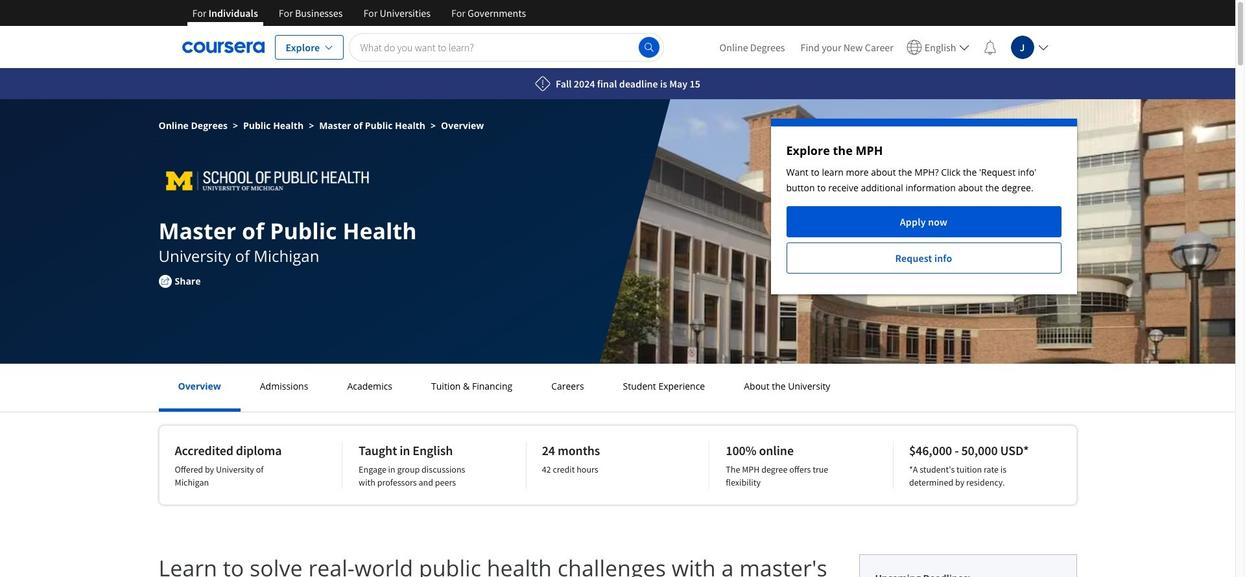 Task type: locate. For each thing, give the bounding box(es) containing it.
banner navigation
[[182, 0, 537, 36]]

None search field
[[349, 33, 664, 61]]



Task type: vqa. For each thing, say whether or not it's contained in the screenshot.
Coursera IMAGE
yes



Task type: describe. For each thing, give the bounding box(es) containing it.
university of michigan image
[[159, 165, 376, 197]]

coursera image
[[182, 37, 264, 57]]

What do you want to learn? text field
[[349, 33, 664, 61]]



